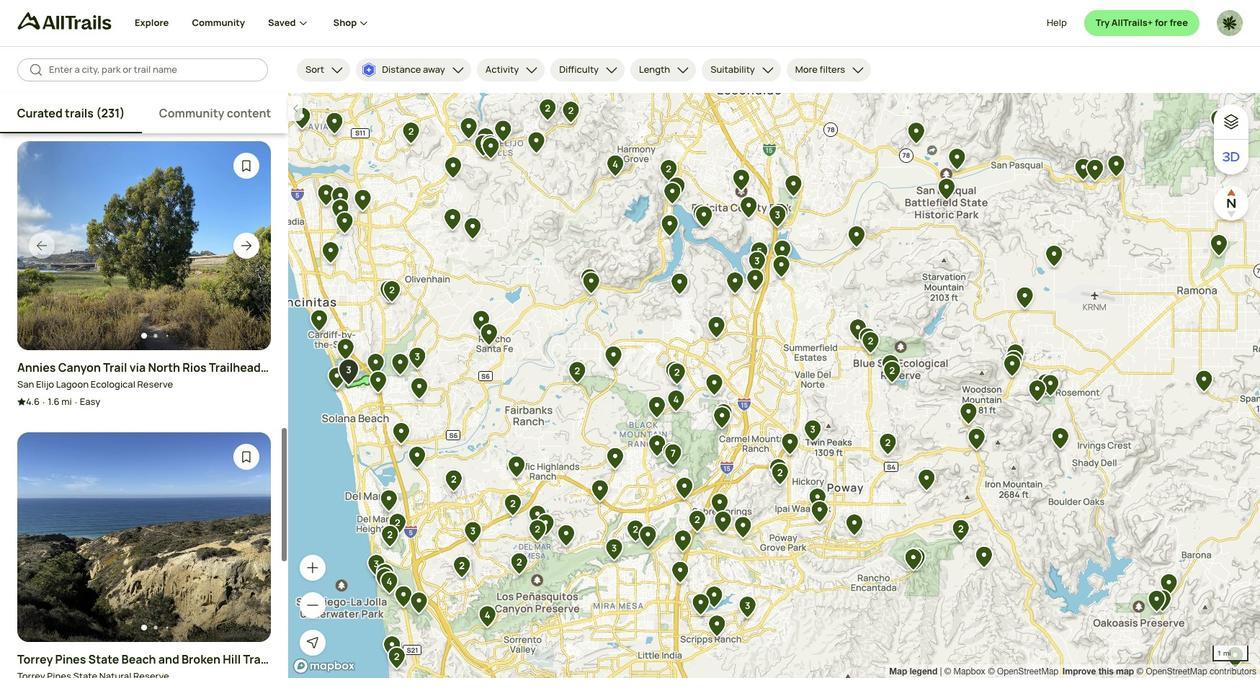 Task type: vqa. For each thing, say whether or not it's contained in the screenshot.
"Moderate"
no



Task type: locate. For each thing, give the bounding box(es) containing it.
alltrails link
[[17, 12, 135, 36]]

0 vertical spatial navigate previous image
[[35, 239, 49, 253]]

navigate previous image
[[35, 239, 49, 253], [35, 530, 49, 545]]

navigate next image
[[239, 239, 254, 253], [239, 530, 254, 545]]

loop
[[263, 360, 291, 376], [270, 652, 297, 668]]

filters
[[820, 63, 846, 76]]

1 vertical spatial community
[[159, 105, 225, 121]]

alltrails+
[[1112, 16, 1154, 29]]

1 navigate previous image from the top
[[35, 239, 49, 253]]

dialog
[[0, 0, 1261, 678]]

1 navigate next image from the top
[[239, 239, 254, 253]]

navigate next image for torrey pines state beach and broken hill trail loop
[[239, 530, 254, 545]]

0 vertical spatial navigate next image
[[239, 239, 254, 253]]

this
[[1099, 666, 1114, 677]]

1 horizontal spatial trail
[[243, 652, 267, 668]]

current location image
[[306, 636, 320, 650]]

map region
[[288, 93, 1261, 678]]

1 horizontal spatial ©
[[988, 667, 995, 677]]

pines
[[55, 652, 86, 668]]

zoom map out image
[[306, 598, 320, 613]]

0 horizontal spatial ·
[[43, 396, 45, 409]]

1 vertical spatial navigate next image
[[239, 530, 254, 545]]

difficulty
[[560, 63, 599, 76]]

trail inside annies canyon trail via north rios trailhead loop san elijo lagoon ecological reserve
[[103, 360, 127, 376]]

navigate next image for annies canyon trail via north rios trailhead loop
[[239, 239, 254, 253]]

shop button
[[333, 0, 372, 46]]

openstreetmap
[[998, 667, 1059, 677], [1147, 667, 1208, 677]]

mi right 1
[[1224, 649, 1232, 657]]

navigate previous image for torrey pines state beach and broken hill trail loop
[[35, 530, 49, 545]]

suitability
[[711, 63, 755, 76]]

1 · from the left
[[43, 396, 45, 409]]

0 vertical spatial loop
[[263, 360, 291, 376]]

saved
[[268, 16, 296, 29]]

0 vertical spatial community
[[192, 16, 245, 29]]

community inside tab
[[159, 105, 225, 121]]

openstreetmap left improve
[[998, 667, 1059, 677]]

reserve
[[137, 378, 173, 391]]

0 horizontal spatial trail
[[103, 360, 127, 376]]

canyon
[[58, 360, 101, 376]]

contributors
[[1210, 667, 1257, 677]]

explore link
[[135, 0, 169, 46]]

trails
[[65, 105, 94, 121]]

·
[[43, 396, 45, 409], [75, 396, 77, 409]]

tab list
[[0, 93, 288, 133]]

mapbox
[[954, 667, 986, 677]]

· left easy
[[75, 396, 77, 409]]

difficulty button
[[551, 58, 625, 81]]

0 vertical spatial mi
[[61, 395, 72, 408]]

None search field
[[17, 58, 268, 81]]

distance
[[382, 63, 421, 76]]

community left saved
[[192, 16, 245, 29]]

more filters
[[796, 63, 846, 76]]

free
[[1170, 16, 1189, 29]]

and
[[158, 652, 179, 668]]

add to list image
[[239, 450, 254, 464]]

for
[[1156, 16, 1168, 29]]

0 horizontal spatial openstreetmap
[[998, 667, 1059, 677]]

loop right trailhead
[[263, 360, 291, 376]]

loop right hill
[[270, 652, 297, 668]]

explore
[[135, 16, 169, 29]]

curated trails (231) tab
[[0, 93, 142, 133]]

mi
[[61, 395, 72, 408], [1224, 649, 1232, 657]]

© right |
[[945, 667, 952, 677]]

help
[[1047, 16, 1067, 29]]

san elijo lagoon ecological reserve link
[[17, 378, 173, 392]]

2 navigate previous image from the top
[[35, 530, 49, 545]]

· left 1.6
[[43, 396, 45, 409]]

trail
[[103, 360, 127, 376], [243, 652, 267, 668]]

list
[[890, 665, 1257, 678]]

0 vertical spatial trail
[[103, 360, 127, 376]]

trail right hill
[[243, 652, 267, 668]]

1 vertical spatial loop
[[270, 652, 297, 668]]

try alltrails+ for free link
[[1085, 10, 1200, 36]]

broken
[[182, 652, 221, 668]]

help link
[[1047, 10, 1067, 36]]

distance away button
[[356, 58, 471, 81]]

community
[[192, 16, 245, 29], [159, 105, 225, 121]]

©
[[945, 667, 952, 677], [988, 667, 995, 677], [1137, 667, 1144, 677]]

2 · from the left
[[75, 396, 77, 409]]

0 horizontal spatial ©
[[945, 667, 952, 677]]

selected trailhead image
[[334, 355, 364, 392]]

1.6
[[48, 395, 60, 408]]

torrey
[[17, 652, 53, 668]]

community content
[[159, 105, 271, 121]]

rios
[[183, 360, 207, 376]]

beach
[[122, 652, 156, 668]]

1 vertical spatial navigate previous image
[[35, 530, 49, 545]]

0 horizontal spatial mi
[[61, 395, 72, 408]]

community left content
[[159, 105, 225, 121]]

reset north and pitch image
[[1218, 189, 1246, 218]]

improve
[[1063, 666, 1097, 677]]

annies
[[17, 360, 56, 376]]

trail up ecological at the left bottom
[[103, 360, 127, 376]]

openstreetmap right map
[[1147, 667, 1208, 677]]

1 vertical spatial mi
[[1224, 649, 1232, 657]]

away
[[423, 63, 445, 76]]

© right mapbox
[[988, 667, 995, 677]]

2 navigate next image from the top
[[239, 530, 254, 545]]

ecological
[[91, 378, 135, 391]]

1
[[1218, 649, 1222, 657]]

2 horizontal spatial ©
[[1137, 667, 1144, 677]]

1 horizontal spatial ·
[[75, 396, 77, 409]]

mi inside the 4.6 · 1.6 mi · easy
[[61, 395, 72, 408]]

1 horizontal spatial openstreetmap
[[1147, 667, 1208, 677]]

1 openstreetmap from the left
[[998, 667, 1059, 677]]

© right map
[[1137, 667, 1144, 677]]

1 mi
[[1218, 649, 1232, 657]]

3 © from the left
[[1137, 667, 1144, 677]]

hill
[[223, 652, 241, 668]]

easy
[[80, 395, 100, 408]]

alltrails image
[[17, 12, 112, 30]]

community link
[[192, 0, 245, 46]]

map
[[1117, 666, 1135, 677]]

mi right 1.6
[[61, 395, 72, 408]]

torrey pines state beach and broken hill trail loop
[[17, 652, 297, 668]]



Task type: describe. For each thing, give the bounding box(es) containing it.
map options image
[[1223, 113, 1241, 130]]

more filters button
[[787, 58, 872, 81]]

2 © from the left
[[988, 667, 995, 677]]

more
[[796, 63, 818, 76]]

via
[[130, 360, 146, 376]]

shop link
[[333, 0, 372, 46]]

distance away
[[382, 63, 445, 76]]

list containing map legend
[[890, 665, 1257, 678]]

sort
[[306, 63, 325, 76]]

north
[[148, 360, 180, 376]]

try
[[1096, 16, 1110, 29]]

content
[[227, 105, 271, 121]]

4.6
[[26, 395, 40, 408]]

Enter a city, park or trail name field
[[49, 63, 257, 77]]

zoom map in image
[[306, 561, 320, 575]]

improve this map link
[[1063, 666, 1135, 677]]

suitability button
[[702, 58, 781, 81]]

navigate previous image for annies canyon trail via north rios trailhead loop
[[35, 239, 49, 253]]

activity button
[[477, 58, 545, 81]]

map
[[890, 666, 908, 677]]

community for community
[[192, 16, 245, 29]]

community content tab
[[142, 93, 288, 133]]

saved link
[[268, 0, 310, 46]]

annies canyon trail via north rios trailhead loop san elijo lagoon ecological reserve
[[17, 360, 291, 391]]

© openstreetmap contributors link
[[1137, 667, 1257, 677]]

1 horizontal spatial mi
[[1224, 649, 1232, 657]]

saved button
[[268, 0, 333, 46]]

2 openstreetmap from the left
[[1147, 667, 1208, 677]]

map legend | © mapbox © openstreetmap improve this map © openstreetmap contributors
[[890, 666, 1257, 677]]

san
[[17, 378, 34, 391]]

state
[[88, 652, 119, 668]]

length button
[[631, 58, 697, 81]]

4.6 · 1.6 mi · easy
[[26, 395, 100, 409]]

legend
[[910, 666, 938, 677]]

(231)
[[96, 105, 125, 121]]

community for community content
[[159, 105, 225, 121]]

close this dialog image
[[1222, 617, 1236, 632]]

trailhead
[[209, 360, 261, 376]]

1 © from the left
[[945, 667, 952, 677]]

© openstreetmap link
[[988, 667, 1059, 677]]

© mapbox link
[[945, 667, 986, 677]]

kendall image
[[1218, 10, 1244, 36]]

|
[[941, 667, 942, 677]]

1 vertical spatial trail
[[243, 652, 267, 668]]

shop
[[333, 16, 357, 29]]

try alltrails+ for free
[[1096, 16, 1189, 29]]

sort button
[[297, 58, 351, 81]]

add to list image
[[239, 158, 254, 173]]

curated
[[17, 105, 63, 121]]

activity
[[486, 63, 519, 76]]

curated trails (231)
[[17, 105, 125, 121]]

lagoon
[[56, 378, 89, 391]]

map legend link
[[890, 666, 941, 677]]

loop inside annies canyon trail via north rios trailhead loop san elijo lagoon ecological reserve
[[263, 360, 291, 376]]

elijo
[[36, 378, 54, 391]]

tab list containing curated trails (231)
[[0, 93, 288, 133]]

length
[[640, 63, 671, 76]]

enable 3d map image
[[1223, 149, 1241, 166]]



